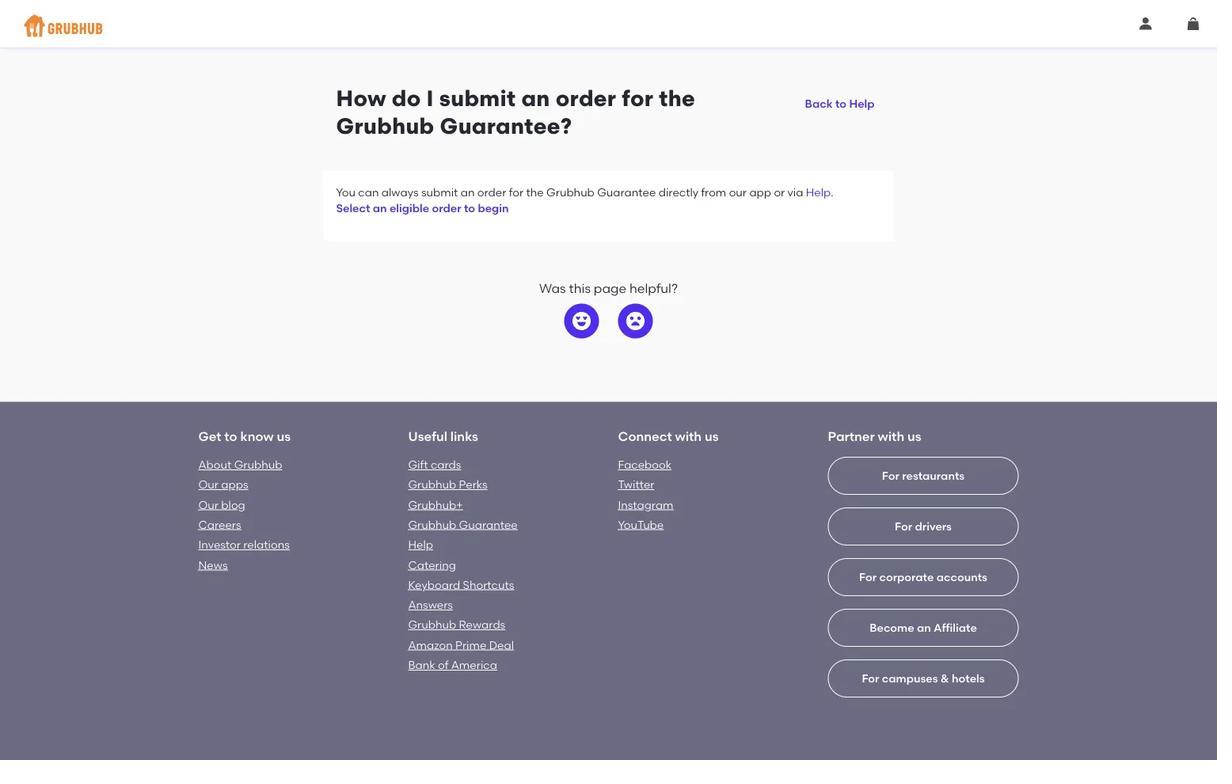 Task type: describe. For each thing, give the bounding box(es) containing it.
back
[[805, 97, 833, 110]]

grubhub guarantee link
[[408, 518, 518, 532]]

select an eligible order to begin link
[[336, 200, 509, 229]]

useful links
[[408, 428, 478, 444]]

always
[[382, 185, 419, 199]]

our apps link
[[198, 478, 248, 492]]

from
[[701, 185, 727, 199]]

how do i submit an order for the grubhub guarantee?
[[336, 85, 696, 139]]

our                                     blog link
[[198, 498, 245, 512]]

for for guarantee?
[[622, 85, 654, 112]]

submit for i
[[440, 85, 516, 112]]

hotels
[[952, 672, 985, 685]]

help inside gift cards grubhub perks grubhub+ grubhub guarantee help catering keyboard shortcuts answers grubhub rewards amazon prime deal bank of america
[[408, 538, 433, 552]]

shortcuts
[[463, 578, 514, 592]]

for corporate accounts
[[860, 570, 988, 584]]

or
[[774, 185, 785, 199]]

this page was helpful image
[[572, 312, 591, 331]]

was
[[539, 281, 566, 296]]

submit for always
[[421, 185, 458, 199]]

the for guarantee
[[526, 185, 544, 199]]

news
[[198, 558, 228, 572]]

corporate
[[880, 570, 934, 584]]

for campuses & hotels link
[[828, 660, 1019, 760]]

become an affiliate link
[[828, 609, 1019, 760]]

for restaurants link
[[828, 457, 1019, 645]]

guarantee?
[[440, 113, 572, 139]]

an up "select an eligible order to begin" link
[[461, 185, 475, 199]]

2 small image from the left
[[1187, 17, 1200, 30]]

back to help link
[[799, 85, 881, 113]]

instagram
[[618, 498, 674, 512]]

about grubhub our apps our                                     blog careers investor                                     relations news
[[198, 458, 290, 572]]

with for partner
[[878, 428, 905, 444]]

connect
[[618, 428, 672, 444]]

i
[[427, 85, 434, 112]]

bank of america link
[[408, 659, 497, 672]]

back to help
[[805, 97, 875, 110]]

news link
[[198, 558, 228, 572]]

eligible
[[390, 201, 429, 215]]

for drivers
[[895, 520, 952, 533]]

connect with us
[[618, 428, 719, 444]]

grubhub+
[[408, 498, 463, 512]]

order for guarantee?
[[556, 85, 617, 112]]

for drivers link
[[828, 508, 1019, 696]]

get
[[198, 428, 221, 444]]

instagram link
[[618, 498, 674, 512]]

youtube
[[618, 518, 664, 532]]

amazon prime deal link
[[408, 638, 514, 652]]

help inside back to help link
[[850, 97, 875, 110]]

order for guarantee
[[478, 185, 507, 199]]

1 small image from the left
[[1140, 17, 1153, 30]]

perks
[[459, 478, 488, 492]]

gift cards link
[[408, 458, 461, 472]]

1 vertical spatial help link
[[408, 538, 433, 552]]

how
[[336, 85, 386, 112]]

restaurants
[[902, 469, 965, 483]]

this
[[569, 281, 591, 296]]

do
[[392, 85, 421, 112]]

select
[[336, 201, 370, 215]]

grubhub rewards link
[[408, 618, 506, 632]]

to inside you can always submit an order for the grubhub guarantee directly from our app or via help . select an eligible order to begin
[[464, 201, 475, 215]]

keyboard
[[408, 578, 460, 592]]

2 our from the top
[[198, 498, 219, 512]]

with for connect
[[675, 428, 702, 444]]

gift
[[408, 458, 428, 472]]

page
[[594, 281, 627, 296]]

facebook
[[618, 458, 672, 472]]

2 vertical spatial order
[[432, 201, 461, 215]]

for campuses & hotels
[[862, 672, 985, 685]]

gift cards grubhub perks grubhub+ grubhub guarantee help catering keyboard shortcuts answers grubhub rewards amazon prime deal bank of america
[[408, 458, 518, 672]]

partner with us
[[828, 428, 922, 444]]

help inside you can always submit an order for the grubhub guarantee directly from our app or via help . select an eligible order to begin
[[806, 185, 831, 199]]

our
[[729, 185, 747, 199]]

this page was not helpful image
[[626, 312, 645, 331]]

us for connect with us
[[705, 428, 719, 444]]

useful
[[408, 428, 447, 444]]

for for for corporate accounts
[[860, 570, 877, 584]]



Task type: vqa. For each thing, say whether or not it's contained in the screenshot.
'How do I submit an order for the Grubhub Guarantee?'
yes



Task type: locate. For each thing, give the bounding box(es) containing it.
submit inside you can always submit an order for the grubhub guarantee directly from our app or via help . select an eligible order to begin
[[421, 185, 458, 199]]

rewards
[[459, 618, 506, 632]]

for left campuses
[[862, 672, 880, 685]]

grubhub
[[336, 113, 435, 139], [547, 185, 595, 199], [234, 458, 282, 472], [408, 478, 456, 492], [408, 518, 456, 532], [408, 618, 456, 632]]

1 horizontal spatial us
[[705, 428, 719, 444]]

an up the guarantee?
[[522, 85, 550, 112]]

blog
[[221, 498, 245, 512]]

1 horizontal spatial with
[[878, 428, 905, 444]]

relations
[[243, 538, 290, 552]]

help right via
[[806, 185, 831, 199]]

accounts
[[937, 570, 988, 584]]

0 horizontal spatial the
[[526, 185, 544, 199]]

america
[[451, 659, 497, 672]]

2 horizontal spatial us
[[908, 428, 922, 444]]

grubhub perks link
[[408, 478, 488, 492]]

twitter
[[618, 478, 655, 492]]

about grubhub link
[[198, 458, 282, 472]]

0 horizontal spatial guarantee
[[459, 518, 518, 532]]

2 horizontal spatial help
[[850, 97, 875, 110]]

with right partner
[[878, 428, 905, 444]]

an inside the how do i submit an order for the grubhub guarantee?
[[522, 85, 550, 112]]

0 vertical spatial order
[[556, 85, 617, 112]]

was this page helpful?
[[539, 281, 678, 296]]

answers
[[408, 598, 453, 612]]

twitter link
[[618, 478, 655, 492]]

cards
[[431, 458, 461, 472]]

1 horizontal spatial help link
[[806, 185, 831, 199]]

an inside become an affiliate link
[[917, 621, 931, 635]]

can
[[358, 185, 379, 199]]

get to know us
[[198, 428, 291, 444]]

our
[[198, 478, 219, 492], [198, 498, 219, 512]]

help link
[[806, 185, 831, 199], [408, 538, 433, 552]]

1 vertical spatial guarantee
[[459, 518, 518, 532]]

3 us from the left
[[908, 428, 922, 444]]

1 horizontal spatial small image
[[1187, 17, 1200, 30]]

via
[[788, 185, 804, 199]]

us for partner with us
[[908, 428, 922, 444]]

1 horizontal spatial help
[[806, 185, 831, 199]]

for
[[622, 85, 654, 112], [509, 185, 524, 199]]

1 horizontal spatial guarantee
[[597, 185, 656, 199]]

for inside for drivers link
[[895, 520, 913, 533]]

an left affiliate
[[917, 621, 931, 635]]

affiliate
[[934, 621, 977, 635]]

2 horizontal spatial to
[[836, 97, 847, 110]]

help link up catering link
[[408, 538, 433, 552]]

to for get to know us
[[224, 428, 237, 444]]

partner
[[828, 428, 875, 444]]

deal
[[489, 638, 514, 652]]

grubhub+ link
[[408, 498, 463, 512]]

0 vertical spatial for
[[622, 85, 654, 112]]

investor
[[198, 538, 241, 552]]

for inside the how do i submit an order for the grubhub guarantee?
[[622, 85, 654, 112]]

2 us from the left
[[705, 428, 719, 444]]

order
[[556, 85, 617, 112], [478, 185, 507, 199], [432, 201, 461, 215]]

the inside you can always submit an order for the grubhub guarantee directly from our app or via help . select an eligible order to begin
[[526, 185, 544, 199]]

1 vertical spatial our
[[198, 498, 219, 512]]

to for back to help
[[836, 97, 847, 110]]

0 horizontal spatial with
[[675, 428, 702, 444]]

with
[[675, 428, 702, 444], [878, 428, 905, 444]]

investor                                     relations link
[[198, 538, 290, 552]]

2 with from the left
[[878, 428, 905, 444]]

0 vertical spatial to
[[836, 97, 847, 110]]

1 vertical spatial order
[[478, 185, 507, 199]]

0 vertical spatial help
[[850, 97, 875, 110]]

facebook link
[[618, 458, 672, 472]]

help right back
[[850, 97, 875, 110]]

for inside for restaurants link
[[882, 469, 900, 483]]

guarantee inside gift cards grubhub perks grubhub+ grubhub guarantee help catering keyboard shortcuts answers grubhub rewards amazon prime deal bank of america
[[459, 518, 518, 532]]

1 horizontal spatial the
[[659, 85, 696, 112]]

1 horizontal spatial order
[[478, 185, 507, 199]]

1 vertical spatial help
[[806, 185, 831, 199]]

help up catering link
[[408, 538, 433, 552]]

for corporate accounts link
[[828, 558, 1019, 747]]

guarantee left directly
[[597, 185, 656, 199]]

1 our from the top
[[198, 478, 219, 492]]

2 horizontal spatial order
[[556, 85, 617, 112]]

&
[[941, 672, 950, 685]]

the
[[659, 85, 696, 112], [526, 185, 544, 199]]

campuses
[[882, 672, 938, 685]]

1 horizontal spatial for
[[622, 85, 654, 112]]

catering
[[408, 558, 456, 572]]

begin
[[478, 201, 509, 215]]

bank
[[408, 659, 435, 672]]

for inside you can always submit an order for the grubhub guarantee directly from our app or via help . select an eligible order to begin
[[509, 185, 524, 199]]

for inside the for corporate accounts link
[[860, 570, 877, 584]]

1 vertical spatial submit
[[421, 185, 458, 199]]

our down about
[[198, 478, 219, 492]]

1 vertical spatial for
[[509, 185, 524, 199]]

app
[[750, 185, 772, 199]]

links
[[451, 428, 478, 444]]

0 vertical spatial submit
[[440, 85, 516, 112]]

0 vertical spatial guarantee
[[597, 185, 656, 199]]

help
[[850, 97, 875, 110], [806, 185, 831, 199], [408, 538, 433, 552]]

0 vertical spatial the
[[659, 85, 696, 112]]

2 vertical spatial help
[[408, 538, 433, 552]]

for left corporate
[[860, 570, 877, 584]]

you can always submit an order for the grubhub guarantee directly from our app or via help . select an eligible order to begin
[[336, 185, 834, 215]]

become an affiliate
[[870, 621, 977, 635]]

to right back
[[836, 97, 847, 110]]

to
[[836, 97, 847, 110], [464, 201, 475, 215], [224, 428, 237, 444]]

an down can
[[373, 201, 387, 215]]

1 us from the left
[[277, 428, 291, 444]]

0 horizontal spatial small image
[[1140, 17, 1153, 30]]

us
[[277, 428, 291, 444], [705, 428, 719, 444], [908, 428, 922, 444]]

for restaurants
[[882, 469, 965, 483]]

for for for restaurants
[[882, 469, 900, 483]]

guarantee down the perks
[[459, 518, 518, 532]]

for for for campuses & hotels
[[862, 672, 880, 685]]

0 horizontal spatial us
[[277, 428, 291, 444]]

helpful?
[[630, 281, 678, 296]]

with right connect
[[675, 428, 702, 444]]

grubhub inside about grubhub our apps our                                     blog careers investor                                     relations news
[[234, 458, 282, 472]]

0 horizontal spatial to
[[224, 428, 237, 444]]

drivers
[[915, 520, 952, 533]]

0 vertical spatial our
[[198, 478, 219, 492]]

amazon
[[408, 638, 453, 652]]

facebook twitter instagram youtube
[[618, 458, 674, 532]]

1 horizontal spatial to
[[464, 201, 475, 215]]

1 vertical spatial the
[[526, 185, 544, 199]]

submit up the guarantee?
[[440, 85, 516, 112]]

us right know
[[277, 428, 291, 444]]

youtube link
[[618, 518, 664, 532]]

0 horizontal spatial help
[[408, 538, 433, 552]]

for inside the "for campuses & hotels" link
[[862, 672, 880, 685]]

small image
[[1140, 17, 1153, 30], [1187, 17, 1200, 30]]

grubhub inside the how do i submit an order for the grubhub guarantee?
[[336, 113, 435, 139]]

1 with from the left
[[675, 428, 702, 444]]

about
[[198, 458, 232, 472]]

1 vertical spatial to
[[464, 201, 475, 215]]

0 vertical spatial help link
[[806, 185, 831, 199]]

answers link
[[408, 598, 453, 612]]

for left restaurants
[[882, 469, 900, 483]]

help link right via
[[806, 185, 831, 199]]

keyboard shortcuts link
[[408, 578, 514, 592]]

to right get
[[224, 428, 237, 444]]

order inside the how do i submit an order for the grubhub guarantee?
[[556, 85, 617, 112]]

for for for drivers
[[895, 520, 913, 533]]

0 horizontal spatial help link
[[408, 538, 433, 552]]

submit
[[440, 85, 516, 112], [421, 185, 458, 199]]

of
[[438, 659, 449, 672]]

careers link
[[198, 518, 241, 532]]

us up for restaurants
[[908, 428, 922, 444]]

apps
[[221, 478, 248, 492]]

the for guarantee?
[[659, 85, 696, 112]]

grubhub inside you can always submit an order for the grubhub guarantee directly from our app or via help . select an eligible order to begin
[[547, 185, 595, 199]]

to left begin
[[464, 201, 475, 215]]

an
[[522, 85, 550, 112], [461, 185, 475, 199], [373, 201, 387, 215], [917, 621, 931, 635]]

catering link
[[408, 558, 456, 572]]

the inside the how do i submit an order for the grubhub guarantee?
[[659, 85, 696, 112]]

0 horizontal spatial for
[[509, 185, 524, 199]]

us right connect
[[705, 428, 719, 444]]

for left 'drivers'
[[895, 520, 913, 533]]

you
[[336, 185, 356, 199]]

submit up "select an eligible order to begin" link
[[421, 185, 458, 199]]

for for guarantee
[[509, 185, 524, 199]]

careers
[[198, 518, 241, 532]]

grubhub logo image
[[24, 10, 103, 42]]

directly
[[659, 185, 699, 199]]

2 vertical spatial to
[[224, 428, 237, 444]]

become
[[870, 621, 915, 635]]

guarantee
[[597, 185, 656, 199], [459, 518, 518, 532]]

0 horizontal spatial order
[[432, 201, 461, 215]]

for
[[882, 469, 900, 483], [895, 520, 913, 533], [860, 570, 877, 584], [862, 672, 880, 685]]

submit inside the how do i submit an order for the grubhub guarantee?
[[440, 85, 516, 112]]

our up careers "link"
[[198, 498, 219, 512]]

know
[[240, 428, 274, 444]]

guarantee inside you can always submit an order for the grubhub guarantee directly from our app or via help . select an eligible order to begin
[[597, 185, 656, 199]]



